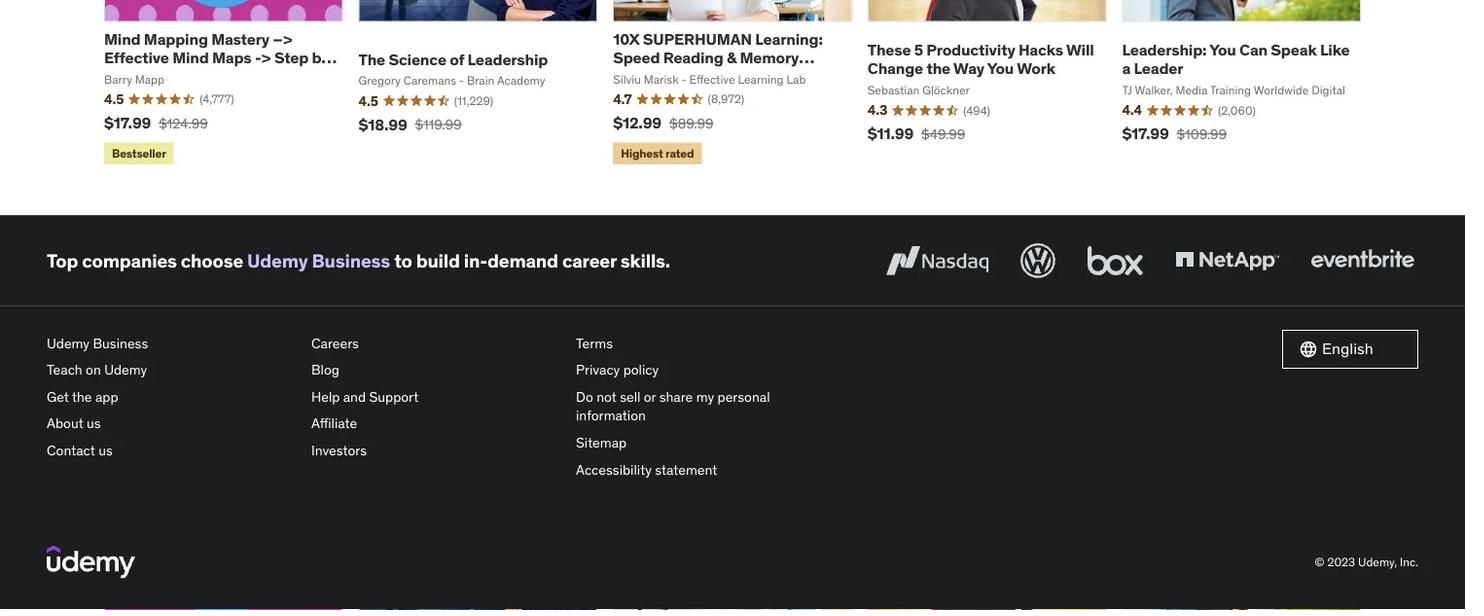 Task type: describe. For each thing, give the bounding box(es) containing it.
learning:
[[755, 29, 823, 49]]

leader
[[1134, 59, 1184, 79]]

english
[[1323, 339, 1374, 359]]

udemy,
[[1359, 555, 1398, 570]]

app
[[95, 388, 118, 406]]

privacy policy link
[[576, 357, 825, 384]]

careers blog help and support affiliate investors
[[311, 335, 419, 460]]

build
[[416, 249, 460, 272]]

business inside "udemy business teach on udemy get the app about us contact us"
[[93, 335, 148, 352]]

1 horizontal spatial business
[[312, 249, 390, 272]]

the
[[359, 49, 385, 69]]

english button
[[1283, 330, 1419, 369]]

eventbrite image
[[1307, 240, 1419, 283]]

these
[[868, 40, 911, 60]]

way
[[954, 59, 985, 79]]

5
[[915, 40, 924, 60]]

maps
[[212, 48, 252, 68]]

volkswagen image
[[1017, 240, 1060, 283]]

blog link
[[311, 357, 561, 384]]

accessibility statement link
[[576, 457, 825, 484]]

leadership: you can speak like a leader
[[1123, 40, 1350, 79]]

10x superhuman learning: speed reading & memory booster
[[613, 29, 823, 86]]

mapping
[[144, 29, 208, 49]]

on
[[86, 362, 101, 379]]

in-
[[464, 249, 488, 272]]

these 5 productivity hacks will change the way you work link
[[868, 40, 1094, 79]]

sell
[[620, 388, 641, 406]]

small image
[[1299, 340, 1319, 359]]

mastery
[[211, 29, 270, 49]]

skills.
[[621, 249, 671, 272]]

blog
[[311, 362, 340, 379]]

hacks
[[1019, 40, 1064, 60]]

reading
[[663, 48, 724, 68]]

memory
[[740, 48, 799, 68]]

10x superhuman learning: speed reading & memory booster link
[[613, 29, 823, 86]]

leadership: you can speak like a leader link
[[1123, 40, 1350, 79]]

by
[[312, 48, 329, 68]]

about
[[47, 415, 83, 433]]

the science of leadership
[[359, 49, 548, 69]]

sitemap
[[576, 434, 627, 452]]

the for productivity
[[927, 59, 951, 79]]

1 horizontal spatial mind
[[172, 48, 209, 68]]

10x
[[613, 29, 640, 49]]

0 horizontal spatial step
[[104, 67, 138, 86]]

©
[[1315, 555, 1325, 570]]

share
[[660, 388, 693, 406]]

like
[[1321, 40, 1350, 60]]

do
[[576, 388, 593, 406]]

change
[[868, 59, 924, 79]]

companies
[[82, 249, 177, 272]]

personal
[[718, 388, 770, 406]]

top
[[47, 249, 78, 272]]

1 vertical spatial us
[[98, 442, 113, 460]]

get the app link
[[47, 384, 296, 411]]

accessibility
[[576, 461, 652, 479]]

to
[[394, 249, 412, 272]]

inc.
[[1401, 555, 1419, 570]]

affiliate link
[[311, 411, 561, 438]]

statement
[[655, 461, 718, 479]]

help and support link
[[311, 384, 561, 411]]

about us link
[[47, 411, 296, 438]]

leadership
[[468, 49, 548, 69]]

speed
[[613, 48, 660, 68]]

2 vertical spatial udemy
[[104, 362, 147, 379]]

help
[[311, 388, 340, 406]]

>
[[261, 48, 271, 68]]

contact
[[47, 442, 95, 460]]

science
[[389, 49, 447, 69]]

1 vertical spatial udemy business link
[[47, 330, 296, 357]]

booster
[[613, 67, 671, 86]]

0 horizontal spatial mind
[[104, 29, 141, 49]]

you inside these 5 productivity hacks will change the way you work
[[988, 59, 1014, 79]]

top companies choose udemy business to build in-demand career skills.
[[47, 249, 671, 272]]

–>
[[273, 29, 293, 49]]

privacy
[[576, 362, 620, 379]]

information
[[576, 407, 646, 425]]

careers link
[[311, 330, 561, 357]]



Task type: vqa. For each thing, say whether or not it's contained in the screenshot.
Section 6: Investing Strategies Section
no



Task type: locate. For each thing, give the bounding box(es) containing it.
support
[[369, 388, 419, 406]]

effective
[[104, 48, 169, 68]]

and
[[343, 388, 366, 406]]

-
[[255, 48, 261, 68]]

2023
[[1328, 555, 1356, 570]]

the for teach
[[72, 388, 92, 406]]

udemy business link
[[247, 249, 390, 272], [47, 330, 296, 357]]

affiliate
[[311, 415, 357, 433]]

1 horizontal spatial udemy
[[104, 362, 147, 379]]

demand
[[488, 249, 559, 272]]

the right get
[[72, 388, 92, 406]]

udemy
[[247, 249, 308, 272], [47, 335, 90, 352], [104, 362, 147, 379]]

speak
[[1271, 40, 1317, 60]]

business
[[312, 249, 390, 272], [93, 335, 148, 352]]

1 horizontal spatial you
[[1210, 40, 1237, 60]]

1 horizontal spatial step
[[274, 48, 309, 68]]

0 vertical spatial udemy business link
[[247, 249, 390, 272]]

0 vertical spatial us
[[87, 415, 101, 433]]

1 horizontal spatial the
[[927, 59, 951, 79]]

0 horizontal spatial the
[[72, 388, 92, 406]]

leadership:
[[1123, 40, 1207, 60]]

get
[[47, 388, 69, 406]]

udemy right choose
[[247, 249, 308, 272]]

box image
[[1083, 240, 1148, 283]]

terms privacy policy do not sell or share my personal information sitemap accessibility statement
[[576, 335, 770, 479]]

work
[[1017, 59, 1056, 79]]

policy
[[624, 362, 659, 379]]

contact us link
[[47, 438, 296, 465]]

udemy business link up get the app link
[[47, 330, 296, 357]]

0 horizontal spatial you
[[988, 59, 1014, 79]]

mind mapping mastery –> effective mind maps -> step by step link
[[104, 29, 337, 86]]

the science of leadership link
[[359, 49, 548, 69]]

1 vertical spatial business
[[93, 335, 148, 352]]

of
[[450, 49, 464, 69]]

do not sell or share my personal information button
[[576, 384, 825, 430]]

us
[[87, 415, 101, 433], [98, 442, 113, 460]]

you right way
[[988, 59, 1014, 79]]

a
[[1123, 59, 1131, 79]]

us right contact
[[98, 442, 113, 460]]

business left the to
[[312, 249, 390, 272]]

productivity
[[927, 40, 1016, 60]]

teach
[[47, 362, 82, 379]]

udemy image
[[47, 546, 135, 579]]

0 horizontal spatial business
[[93, 335, 148, 352]]

udemy business teach on udemy get the app about us contact us
[[47, 335, 148, 460]]

investors link
[[311, 438, 561, 465]]

business up on on the bottom
[[93, 335, 148, 352]]

mind
[[104, 29, 141, 49], [172, 48, 209, 68]]

nasdaq image
[[882, 240, 994, 283]]

can
[[1240, 40, 1268, 60]]

mind mapping mastery –> effective mind maps -> step by step
[[104, 29, 329, 86]]

the inside these 5 productivity hacks will change the way you work
[[927, 59, 951, 79]]

&
[[727, 48, 737, 68]]

the
[[927, 59, 951, 79], [72, 388, 92, 406]]

1 vertical spatial udemy
[[47, 335, 90, 352]]

netapp image
[[1172, 240, 1284, 283]]

career
[[562, 249, 617, 272]]

us right "about"
[[87, 415, 101, 433]]

these 5 productivity hacks will change the way you work
[[868, 40, 1094, 79]]

© 2023 udemy, inc.
[[1315, 555, 1419, 570]]

not
[[597, 388, 617, 406]]

0 vertical spatial udemy
[[247, 249, 308, 272]]

terms
[[576, 335, 613, 352]]

udemy up teach
[[47, 335, 90, 352]]

0 horizontal spatial udemy
[[47, 335, 90, 352]]

investors
[[311, 442, 367, 460]]

you inside "leadership: you can speak like a leader"
[[1210, 40, 1237, 60]]

the inside "udemy business teach on udemy get the app about us contact us"
[[72, 388, 92, 406]]

0 vertical spatial the
[[927, 59, 951, 79]]

teach on udemy link
[[47, 357, 296, 384]]

choose
[[181, 249, 243, 272]]

mind left mapping
[[104, 29, 141, 49]]

the right 5
[[927, 59, 951, 79]]

will
[[1067, 40, 1094, 60]]

my
[[697, 388, 715, 406]]

udemy right on on the bottom
[[104, 362, 147, 379]]

1 vertical spatial the
[[72, 388, 92, 406]]

sitemap link
[[576, 430, 825, 457]]

step
[[274, 48, 309, 68], [104, 67, 138, 86]]

terms link
[[576, 330, 825, 357]]

mind left maps
[[172, 48, 209, 68]]

0 vertical spatial business
[[312, 249, 390, 272]]

or
[[644, 388, 656, 406]]

2 horizontal spatial udemy
[[247, 249, 308, 272]]

udemy business link up careers
[[247, 249, 390, 272]]

superhuman
[[643, 29, 752, 49]]

you left can
[[1210, 40, 1237, 60]]

you
[[1210, 40, 1237, 60], [988, 59, 1014, 79]]

careers
[[311, 335, 359, 352]]



